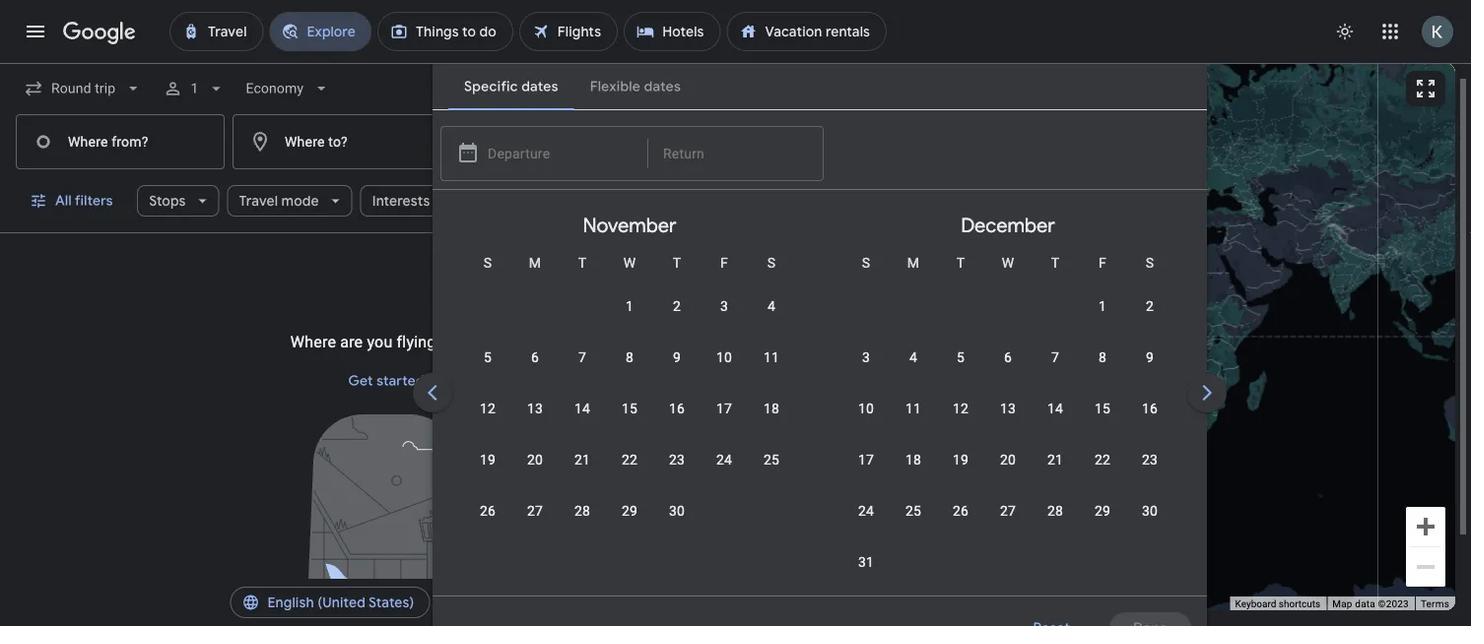 Task type: describe. For each thing, give the bounding box(es) containing it.
fri, nov 17 element
[[717, 399, 732, 419]]

next
[[610, 134, 637, 150]]

price button
[[471, 185, 550, 217]]

7 for tue, nov 7 element
[[579, 349, 587, 366]]

1 6 button from the left
[[512, 334, 559, 381]]

wed, dec 27 element
[[1000, 502, 1016, 521]]

1 button
[[155, 65, 234, 112]]

1 28 button from the left
[[559, 488, 606, 535]]

2 t from the left
[[673, 255, 681, 271]]

2 s from the left
[[768, 255, 776, 271]]

tue, nov 21 element
[[575, 450, 591, 470]]

fri, nov 24 element
[[717, 450, 732, 470]]

6 for the mon, nov 6 element
[[531, 349, 539, 366]]

25 for mon, dec 25 element
[[906, 503, 922, 519]]

1 12 button from the left
[[464, 385, 512, 433]]

airlines
[[570, 192, 619, 210]]

sat, dec 23 element
[[1142, 450, 1158, 470]]

18 button inside 'november' row group
[[748, 385, 795, 433]]

20 for mon, nov 20 element
[[527, 452, 543, 468]]

wed, nov 22 element
[[622, 450, 638, 470]]

sat, dec 2 element
[[1146, 297, 1154, 316]]

30 for the sat, dec 30 element
[[1142, 503, 1158, 519]]

16 for sat, dec 16 element on the bottom right of page
[[1142, 401, 1158, 417]]

started
[[377, 373, 424, 390]]

duration button
[[660, 185, 763, 217]]

fri, nov 10 element
[[717, 348, 732, 368]]

17 for sun, dec 17 'element'
[[859, 452, 874, 468]]

airlines button
[[558, 185, 652, 217]]

usd button
[[446, 587, 527, 619]]

1 29 button from the left
[[606, 488, 654, 535]]

fri, dec 8 element
[[1099, 348, 1107, 368]]

mon, nov 13 element
[[527, 399, 543, 419]]

sun, nov 5 element
[[484, 348, 492, 368]]

7 for thu, dec 7 element
[[1052, 349, 1060, 366]]

the
[[587, 134, 607, 150]]

2 12 button from the left
[[937, 385, 985, 433]]

row up fri, dec 8 element
[[1079, 273, 1174, 332]]

filters
[[75, 192, 113, 210]]

21 for the tue, nov 21 element
[[575, 452, 591, 468]]

keyboard shortcuts
[[1236, 599, 1321, 611]]

2 for november
[[673, 298, 681, 314]]

where for where from?
[[68, 134, 108, 150]]

18 for mon, dec 18 "element"
[[906, 452, 922, 468]]

©2023
[[1379, 599, 1410, 611]]

travel
[[239, 192, 278, 210]]

from? inside filters form
[[112, 134, 148, 150]]

thu, dec 14 element
[[1048, 399, 1064, 419]]

wed, dec 20 element
[[1000, 450, 1016, 470]]

thu, nov 30 element
[[669, 502, 685, 521]]

2 button for november
[[654, 283, 701, 330]]

in
[[572, 134, 583, 150]]

0 horizontal spatial 17 button
[[701, 385, 748, 433]]

2 29 button from the left
[[1079, 488, 1127, 535]]

1 vertical spatial 17 button
[[843, 437, 890, 484]]

next image
[[1184, 370, 1231, 417]]

23 for sat, dec 23 element
[[1142, 452, 1158, 468]]

0 horizontal spatial 10 button
[[701, 334, 748, 381]]

december
[[961, 213, 1055, 238]]

4 s from the left
[[1146, 255, 1155, 271]]

wed, nov 29 element
[[622, 502, 638, 521]]

keyboard shortcuts button
[[1236, 598, 1321, 612]]

30 for thu, nov 30 element in the bottom left of the page
[[669, 503, 685, 519]]

tue, dec 26 element
[[953, 502, 969, 521]]

months
[[653, 134, 701, 150]]

23 for thu, nov 23 element
[[669, 452, 685, 468]]

row containing 19
[[464, 435, 795, 486]]

november row group
[[441, 198, 819, 588]]

Where to? text field
[[233, 114, 442, 170]]

thu, dec 21 element
[[1048, 450, 1064, 470]]

1-
[[499, 134, 511, 150]]

2 23 button from the left
[[1127, 437, 1174, 484]]

4 for mon, dec 4 element
[[910, 349, 918, 366]]

1 15 button from the left
[[606, 385, 654, 433]]

1 t from the left
[[578, 255, 587, 271]]

1 button for december
[[1079, 283, 1127, 330]]

map data ©2023
[[1333, 599, 1410, 611]]

1 vertical spatial 24 button
[[843, 488, 890, 535]]

wed, dec 6 element
[[1004, 348, 1012, 368]]

flying
[[397, 333, 436, 351]]

9 for sat, dec 9 'element'
[[1146, 349, 1154, 366]]

2 28 button from the left
[[1032, 488, 1079, 535]]

row containing 24
[[843, 486, 1174, 537]]

31
[[859, 554, 874, 571]]

3 for sun, dec 3 element
[[862, 349, 870, 366]]

26 for sun, nov 26 "element"
[[480, 503, 496, 519]]

row containing 12
[[464, 383, 795, 435]]

row containing 10
[[843, 383, 1174, 435]]

m for december
[[908, 255, 920, 271]]

tue, dec 19 element
[[953, 450, 969, 470]]

previous image
[[409, 370, 456, 417]]

get
[[348, 373, 373, 390]]

filters form
[[0, 63, 1472, 627]]

states)
[[369, 594, 414, 612]]

mon, nov 6 element
[[531, 348, 539, 368]]

1 for november
[[626, 298, 634, 314]]

price
[[483, 192, 516, 210]]

1 s from the left
[[484, 255, 492, 271]]

11 button inside 'november' row group
[[748, 334, 795, 381]]

row up thu, nov 9 element
[[606, 273, 795, 332]]

8 for wed, nov 8 element
[[626, 349, 634, 366]]

sat, nov 18 element
[[764, 399, 780, 419]]

1 20 button from the left
[[512, 437, 559, 484]]

0 vertical spatial 4 button
[[748, 283, 795, 330]]

2 13 button from the left
[[985, 385, 1032, 433]]

4 t from the left
[[1051, 255, 1060, 271]]

mode
[[281, 192, 319, 210]]

1 inside popup button
[[191, 80, 198, 97]]

6 for wed, dec 6 element
[[1004, 349, 1012, 366]]

24 for sun, dec 24 element on the right bottom of page
[[859, 503, 874, 519]]

1 22 button from the left
[[606, 437, 654, 484]]

3 s from the left
[[862, 255, 871, 271]]

3 t from the left
[[957, 255, 965, 271]]

8 button inside december "row group"
[[1079, 334, 1127, 381]]

10 for fri, nov 10 'element'
[[717, 349, 732, 366]]

f for december
[[1099, 255, 1107, 271]]

fri, dec 29 element
[[1095, 502, 1111, 521]]

1 vertical spatial from?
[[440, 333, 482, 351]]

1 vertical spatial 4 button
[[890, 334, 937, 381]]

trip
[[547, 134, 568, 150]]

view larger map image
[[1415, 77, 1438, 101]]

fri, nov 3 element
[[721, 297, 728, 316]]

all filters
[[55, 192, 113, 210]]

get started
[[348, 373, 424, 390]]

1 horizontal spatial 3 button
[[843, 334, 890, 381]]

(united
[[318, 594, 366, 612]]

thu, dec 7 element
[[1052, 348, 1060, 368]]

1 26 button from the left
[[464, 488, 512, 535]]

row containing 26
[[464, 486, 701, 537]]

27 for wed, dec 27 element
[[1000, 503, 1016, 519]]

english
[[268, 594, 314, 612]]

13 for wed, dec 13 element
[[1000, 401, 1016, 417]]

1 vertical spatial 25 button
[[890, 488, 937, 535]]

19 for tue, dec 19 element
[[953, 452, 969, 468]]

duration
[[672, 192, 729, 210]]

travel mode button
[[227, 177, 352, 225]]

8 button inside 'november' row group
[[606, 334, 654, 381]]

where are you flying from?
[[291, 333, 482, 351]]

0 horizontal spatial 3 button
[[701, 283, 748, 330]]

2 6 button from the left
[[985, 334, 1032, 381]]

english (united states)
[[268, 594, 414, 612]]

12 for sun, nov 12 element
[[480, 401, 496, 417]]

1 30 button from the left
[[654, 488, 701, 535]]

Where from? text field
[[16, 114, 225, 170]]



Task type: vqa. For each thing, say whether or not it's contained in the screenshot.
the send
no



Task type: locate. For each thing, give the bounding box(es) containing it.
12 left "mon, nov 13" element at bottom left
[[480, 401, 496, 417]]

0 vertical spatial 10
[[717, 349, 732, 366]]

row containing 5
[[464, 332, 795, 383]]

2 26 button from the left
[[937, 488, 985, 535]]

1 inside december "row group"
[[1099, 298, 1107, 314]]

14 inside 'november' row group
[[575, 401, 591, 417]]

wed, dec 13 element
[[1000, 399, 1016, 419]]

2 21 button from the left
[[1032, 437, 1079, 484]]

10 button
[[701, 334, 748, 381], [843, 385, 890, 433]]

1 horizontal spatial 13 button
[[985, 385, 1032, 433]]

9 button
[[654, 334, 701, 381], [1127, 334, 1174, 381]]

Return text field
[[663, 127, 808, 180]]

0 horizontal spatial m
[[529, 255, 541, 271]]

24 inside 'november' row group
[[717, 452, 732, 468]]

26
[[480, 503, 496, 519], [953, 503, 969, 519]]

sun, dec 24 element
[[859, 502, 874, 521]]

2 15 button from the left
[[1079, 385, 1127, 433]]

19 inside 'november' row group
[[480, 452, 496, 468]]

november
[[583, 213, 677, 238]]

0 horizontal spatial 21
[[575, 452, 591, 468]]

23 inside december "row group"
[[1142, 452, 1158, 468]]

5 button left the mon, nov 6 element
[[464, 334, 512, 381]]

2 14 from the left
[[1048, 401, 1064, 417]]

11
[[764, 349, 780, 366], [906, 401, 922, 417]]

from? left sun, nov 5 element
[[440, 333, 482, 351]]

thu, dec 28 element
[[1048, 502, 1064, 521]]

13 button left tue, nov 14 element
[[512, 385, 559, 433]]

22 for fri, dec 22 element
[[1095, 452, 1111, 468]]

1-week trip in the next 6 months button
[[449, 114, 741, 170]]

28 for "tue, nov 28" element
[[575, 503, 591, 519]]

row
[[606, 273, 795, 332], [1079, 273, 1174, 332], [464, 332, 795, 383], [843, 332, 1174, 383], [464, 383, 795, 435], [843, 383, 1174, 435], [464, 435, 795, 486], [843, 435, 1174, 486], [464, 486, 701, 537], [843, 486, 1174, 537]]

thu, nov 16 element
[[669, 399, 685, 419]]

mon, nov 20 element
[[527, 450, 543, 470]]

26 for tue, dec 26 element on the bottom right of page
[[953, 503, 969, 519]]

9 inside 'november' row group
[[673, 349, 681, 366]]

11 for mon, dec 11 element
[[906, 401, 922, 417]]

1 vertical spatial 10 button
[[843, 385, 890, 433]]

1 vertical spatial 3 button
[[843, 334, 890, 381]]

0 horizontal spatial 16
[[669, 401, 685, 417]]

1 7 button from the left
[[559, 334, 606, 381]]

0 horizontal spatial 4
[[768, 298, 776, 314]]

1 5 button from the left
[[464, 334, 512, 381]]

1 horizontal spatial from?
[[440, 333, 482, 351]]

s up sat, nov 4 element
[[768, 255, 776, 271]]

27 inside 'november' row group
[[527, 503, 543, 519]]

10 left mon, dec 11 element
[[859, 401, 874, 417]]

w for december
[[1002, 255, 1015, 271]]

17
[[717, 401, 732, 417], [859, 452, 874, 468]]

1 button for november
[[606, 283, 654, 330]]

2 1 button from the left
[[1079, 283, 1127, 330]]

5 right mon, dec 4 element
[[957, 349, 965, 366]]

28 inside december "row group"
[[1048, 503, 1064, 519]]

2 19 button from the left
[[937, 437, 985, 484]]

14 button
[[559, 385, 606, 433], [1032, 385, 1079, 433]]

1 horizontal spatial 18 button
[[890, 437, 937, 484]]

22
[[622, 452, 638, 468], [1095, 452, 1111, 468]]

0 horizontal spatial 24
[[717, 452, 732, 468]]

row group
[[1198, 198, 1472, 588]]

26 inside 'november' row group
[[480, 503, 496, 519]]

row down the tue, nov 21 element
[[464, 486, 701, 537]]

2 left fri, nov 3 element
[[673, 298, 681, 314]]

1 button left thu, nov 2 element in the left of the page
[[606, 283, 654, 330]]

5 for tue, dec 5 element
[[957, 349, 965, 366]]

1 30 from the left
[[669, 503, 685, 519]]

1 vertical spatial where
[[291, 333, 336, 351]]

25 inside 'november' row group
[[764, 452, 780, 468]]

13 inside 'november' row group
[[527, 401, 543, 417]]

24 button
[[701, 437, 748, 484], [843, 488, 890, 535]]

2 horizontal spatial 1
[[1099, 298, 1107, 314]]

1 horizontal spatial 2
[[1146, 298, 1154, 314]]

0 horizontal spatial w
[[624, 255, 636, 271]]

keyboard
[[1236, 599, 1277, 611]]

1 21 button from the left
[[559, 437, 606, 484]]

11 button right sun, dec 10 element at right
[[890, 385, 937, 433]]

2 20 button from the left
[[985, 437, 1032, 484]]

row down wed, nov 8 element
[[464, 383, 795, 435]]

3
[[721, 298, 728, 314], [862, 349, 870, 366]]

terms link
[[1421, 599, 1450, 611]]

28 left wed, nov 29 element
[[575, 503, 591, 519]]

2 button right fri, dec 1 element
[[1127, 283, 1174, 330]]

22 button right the thu, dec 21 element
[[1079, 437, 1127, 484]]

8 right tue, nov 7 element
[[626, 349, 634, 366]]

1 16 button from the left
[[654, 385, 701, 433]]

25
[[764, 452, 780, 468], [906, 503, 922, 519]]

mon, dec 11 element
[[906, 399, 922, 419]]

8 inside december "row group"
[[1099, 349, 1107, 366]]

0 vertical spatial 24
[[717, 452, 732, 468]]

24 inside december "row group"
[[859, 503, 874, 519]]

23 button right fri, dec 22 element
[[1127, 437, 1174, 484]]

sat, dec 9 element
[[1146, 348, 1154, 368]]

w inside 'november' row group
[[624, 255, 636, 271]]

17 button left mon, dec 18 "element"
[[843, 437, 890, 484]]

0 horizontal spatial 9
[[673, 349, 681, 366]]

english (united states) button
[[230, 580, 430, 627]]

0 vertical spatial 18
[[764, 401, 780, 417]]

15 button right tue, nov 14 element
[[606, 385, 654, 433]]

0 horizontal spatial 23
[[669, 452, 685, 468]]

14 left fri, dec 15 element
[[1048, 401, 1064, 417]]

17 left mon, dec 18 "element"
[[859, 452, 874, 468]]

11 right fri, nov 10 'element'
[[764, 349, 780, 366]]

5 button right mon, dec 4 element
[[937, 334, 985, 381]]

1 horizontal spatial 21 button
[[1032, 437, 1079, 484]]

10 button left mon, dec 11 element
[[843, 385, 890, 433]]

0 horizontal spatial 6
[[531, 349, 539, 366]]

2 horizontal spatial 6
[[1004, 349, 1012, 366]]

10 inside december "row group"
[[859, 401, 874, 417]]

sat, dec 30 element
[[1142, 502, 1158, 521]]

5 button
[[464, 334, 512, 381], [937, 334, 985, 381]]

1 9 from the left
[[673, 349, 681, 366]]

2 m from the left
[[908, 255, 920, 271]]

6 inside 'november' row group
[[531, 349, 539, 366]]

usd
[[483, 594, 511, 612]]

2 9 button from the left
[[1127, 334, 1174, 381]]

0 horizontal spatial 2 button
[[654, 283, 701, 330]]

1 horizontal spatial 8 button
[[1079, 334, 1127, 381]]

1 horizontal spatial 10 button
[[843, 385, 890, 433]]

21 inside december "row group"
[[1048, 452, 1064, 468]]

1 horizontal spatial 27
[[1000, 503, 1016, 519]]

16 button
[[654, 385, 701, 433], [1127, 385, 1174, 433]]

sat, nov 25 element
[[764, 450, 780, 470]]

stops
[[149, 192, 185, 210]]

1 vertical spatial 10
[[859, 401, 874, 417]]

0 horizontal spatial 2
[[673, 298, 681, 314]]

19 right mon, dec 18 "element"
[[953, 452, 969, 468]]

1 horizontal spatial 23
[[1142, 452, 1158, 468]]

16 button right wed, nov 15 element
[[654, 385, 701, 433]]

9 inside december "row group"
[[1146, 349, 1154, 366]]

20 button left the tue, nov 21 element
[[512, 437, 559, 484]]

2 for december
[[1146, 298, 1154, 314]]

0 horizontal spatial 25
[[764, 452, 780, 468]]

1 horizontal spatial 16 button
[[1127, 385, 1174, 433]]

main menu image
[[24, 20, 47, 43]]

27
[[527, 503, 543, 519], [1000, 503, 1016, 519]]

1 27 from the left
[[527, 503, 543, 519]]

7 button left fri, dec 8 element
[[1032, 334, 1079, 381]]

1 horizontal spatial 24
[[859, 503, 874, 519]]

8 inside 'november' row group
[[626, 349, 634, 366]]

5 for sun, nov 5 element
[[484, 349, 492, 366]]

10 button right thu, nov 9 element
[[701, 334, 748, 381]]

2 w from the left
[[1002, 255, 1015, 271]]

f for november
[[721, 255, 728, 271]]

m inside row group
[[529, 255, 541, 271]]

mon, dec 18 element
[[906, 450, 922, 470]]

14 for the thu, dec 14 element
[[1048, 401, 1064, 417]]

12 inside december "row group"
[[953, 401, 969, 417]]

interests
[[372, 192, 430, 210]]

0 horizontal spatial 29 button
[[606, 488, 654, 535]]

0 horizontal spatial 11
[[764, 349, 780, 366]]

16 for thu, nov 16 element
[[669, 401, 685, 417]]

19 button right mon, dec 18 "element"
[[937, 437, 985, 484]]

16 button right fri, dec 15 element
[[1127, 385, 1174, 433]]

24 button left sat, nov 25 element
[[701, 437, 748, 484]]

3 inside 'november' row group
[[721, 298, 728, 314]]

1 13 button from the left
[[512, 385, 559, 433]]

5 inside december "row group"
[[957, 349, 965, 366]]

28 right wed, dec 27 element
[[1048, 503, 1064, 519]]

5 inside 'november' row group
[[484, 349, 492, 366]]

sun, dec 17 element
[[859, 450, 874, 470]]

26 button
[[464, 488, 512, 535], [937, 488, 985, 535]]

1 2 from the left
[[673, 298, 681, 314]]

18 for sat, nov 18 element
[[764, 401, 780, 417]]

0 horizontal spatial 29
[[622, 503, 638, 519]]

1
[[191, 80, 198, 97], [626, 298, 634, 314], [1099, 298, 1107, 314]]

0 horizontal spatial 5 button
[[464, 334, 512, 381]]

f up fri, dec 1 element
[[1099, 255, 1107, 271]]

1 horizontal spatial 24 button
[[843, 488, 890, 535]]

6 button left tue, nov 7 element
[[512, 334, 559, 381]]

m
[[529, 255, 541, 271], [908, 255, 920, 271]]

grid containing november
[[441, 198, 1472, 608]]

change appearance image
[[1322, 8, 1369, 55]]

2 30 from the left
[[1142, 503, 1158, 519]]

thu, nov 9 element
[[673, 348, 681, 368]]

1 horizontal spatial 22 button
[[1079, 437, 1127, 484]]

15 inside december "row group"
[[1095, 401, 1111, 417]]

16 right wed, nov 15 element
[[669, 401, 685, 417]]

1 22 from the left
[[622, 452, 638, 468]]

2 22 button from the left
[[1079, 437, 1127, 484]]

17 button
[[701, 385, 748, 433], [843, 437, 890, 484]]

sun, nov 26 element
[[480, 502, 496, 521]]

are
[[340, 333, 363, 351]]

mon, dec 25 element
[[906, 502, 922, 521]]

2 16 from the left
[[1142, 401, 1158, 417]]

1 up where from? text field
[[191, 80, 198, 97]]

1 1 button from the left
[[606, 283, 654, 330]]

2 f from the left
[[1099, 255, 1107, 271]]

row down wed, dec 20 element at the bottom right
[[843, 486, 1174, 537]]

29 right "tue, nov 28" element
[[622, 503, 638, 519]]

29 button
[[606, 488, 654, 535], [1079, 488, 1127, 535]]

11 button right fri, nov 10 'element'
[[748, 334, 795, 381]]

None field
[[16, 71, 151, 106], [238, 71, 339, 106], [16, 71, 151, 106], [238, 71, 339, 106]]

1 horizontal spatial 14 button
[[1032, 385, 1079, 433]]

1 5 from the left
[[484, 349, 492, 366]]

19 inside december "row group"
[[953, 452, 969, 468]]

28 button right wed, dec 27 element
[[1032, 488, 1079, 535]]

1 15 from the left
[[622, 401, 638, 417]]

25 left tue, dec 26 element on the bottom right of page
[[906, 503, 922, 519]]

1 19 from the left
[[480, 452, 496, 468]]

t
[[578, 255, 587, 271], [673, 255, 681, 271], [957, 255, 965, 271], [1051, 255, 1060, 271]]

w for november
[[624, 255, 636, 271]]

1 21 from the left
[[575, 452, 591, 468]]

1 horizontal spatial 21
[[1048, 452, 1064, 468]]

27 left "tue, nov 28" element
[[527, 503, 543, 519]]

27 for 'mon, nov 27' element
[[527, 503, 543, 519]]

2
[[673, 298, 681, 314], [1146, 298, 1154, 314]]

2 26 from the left
[[953, 503, 969, 519]]

6 inside button
[[641, 134, 649, 150]]

0 horizontal spatial 7 button
[[559, 334, 606, 381]]

2 button inside 'november' row group
[[654, 283, 701, 330]]

1 horizontal spatial 11 button
[[890, 385, 937, 433]]

1 14 button from the left
[[559, 385, 606, 433]]

6 right next
[[641, 134, 649, 150]]

0 horizontal spatial 26 button
[[464, 488, 512, 535]]

2 7 button from the left
[[1032, 334, 1079, 381]]

7 inside 'november' row group
[[579, 349, 587, 366]]

29
[[622, 503, 638, 519], [1095, 503, 1111, 519]]

17 button right thu, nov 16 element
[[701, 385, 748, 433]]

row down wed, dec 13 element
[[843, 435, 1174, 486]]

4 button right fri, nov 3 element
[[748, 283, 795, 330]]

2 button inside december "row group"
[[1127, 283, 1174, 330]]

13 left the thu, dec 14 element
[[1000, 401, 1016, 417]]

1-week trip in the next 6 months
[[499, 134, 701, 150]]

23
[[669, 452, 685, 468], [1142, 452, 1158, 468]]

15 left sat, dec 16 element on the bottom right of page
[[1095, 401, 1111, 417]]

sun, nov 12 element
[[480, 399, 496, 419]]

f inside december "row group"
[[1099, 255, 1107, 271]]

w down december
[[1002, 255, 1015, 271]]

20 right tue, dec 19 element
[[1000, 452, 1016, 468]]

18 button left tue, dec 19 element
[[890, 437, 937, 484]]

1 14 from the left
[[575, 401, 591, 417]]

29 button right "thu, dec 28" element
[[1079, 488, 1127, 535]]

17 for fri, nov 17 element
[[717, 401, 732, 417]]

14 for tue, nov 14 element
[[575, 401, 591, 417]]

21 button
[[559, 437, 606, 484], [1032, 437, 1079, 484]]

2 19 from the left
[[953, 452, 969, 468]]

30 button right fri, dec 29 'element'
[[1127, 488, 1174, 535]]

20 inside 'november' row group
[[527, 452, 543, 468]]

sun, dec 10 element
[[859, 399, 874, 419]]

thu, nov 23 element
[[669, 450, 685, 470]]

13 for "mon, nov 13" element at bottom left
[[527, 401, 543, 417]]

6 inside december "row group"
[[1004, 349, 1012, 366]]

row containing 17
[[843, 435, 1174, 486]]

week
[[511, 134, 544, 150]]

21 right wed, dec 20 element at the bottom right
[[1048, 452, 1064, 468]]

1 23 button from the left
[[654, 437, 701, 484]]

15 button
[[606, 385, 654, 433], [1079, 385, 1127, 433]]

23 right fri, dec 22 element
[[1142, 452, 1158, 468]]

1 f from the left
[[721, 255, 728, 271]]

24 left mon, dec 25 element
[[859, 503, 874, 519]]

mon, dec 4 element
[[910, 348, 918, 368]]

1 horizontal spatial 6
[[641, 134, 649, 150]]

where from?
[[68, 134, 148, 150]]

2 8 from the left
[[1099, 349, 1107, 366]]

25 inside december "row group"
[[906, 503, 922, 519]]

29 for wed, nov 29 element
[[622, 503, 638, 519]]

4 inside december "row group"
[[910, 349, 918, 366]]

you
[[367, 333, 393, 351]]

18 button inside december "row group"
[[890, 437, 937, 484]]

2 2 button from the left
[[1127, 283, 1174, 330]]

8 button right tue, nov 7 element
[[606, 334, 654, 381]]

11 inside december "row group"
[[906, 401, 922, 417]]

1 16 from the left
[[669, 401, 685, 417]]

22 right the thu, dec 21 element
[[1095, 452, 1111, 468]]

29 for fri, dec 29 'element'
[[1095, 503, 1111, 519]]

1 horizontal spatial 23 button
[[1127, 437, 1174, 484]]

18 inside 'november' row group
[[764, 401, 780, 417]]

12 right mon, dec 11 element
[[953, 401, 969, 417]]

1 13 from the left
[[527, 401, 543, 417]]

25 button left tue, dec 26 element on the bottom right of page
[[890, 488, 937, 535]]

11 inside 'november' row group
[[764, 349, 780, 366]]

sat, nov 4 element
[[768, 297, 776, 316]]

0 horizontal spatial 6 button
[[512, 334, 559, 381]]

25 for sat, nov 25 element
[[764, 452, 780, 468]]

interests button
[[360, 177, 463, 225]]

19 for sun, nov 19 element at the left bottom of page
[[480, 452, 496, 468]]

2 12 from the left
[[953, 401, 969, 417]]

15 for wed, nov 15 element
[[622, 401, 638, 417]]

0 horizontal spatial where
[[68, 134, 108, 150]]

1 9 button from the left
[[654, 334, 701, 381]]

22 inside 'november' row group
[[622, 452, 638, 468]]

0 horizontal spatial 30
[[669, 503, 685, 519]]

28 inside 'november' row group
[[575, 503, 591, 519]]

15
[[622, 401, 638, 417], [1095, 401, 1111, 417]]

6 left thu, dec 7 element
[[1004, 349, 1012, 366]]

2 27 from the left
[[1000, 503, 1016, 519]]

26 inside december "row group"
[[953, 503, 969, 519]]

w inside december "row group"
[[1002, 255, 1015, 271]]

13
[[527, 401, 543, 417], [1000, 401, 1016, 417]]

1 horizontal spatial 15
[[1095, 401, 1111, 417]]

11 for sat, nov 11 element
[[764, 349, 780, 366]]

2 8 button from the left
[[1079, 334, 1127, 381]]

28 button left wed, nov 29 element
[[559, 488, 606, 535]]

all filters button
[[18, 177, 129, 225]]

1 vertical spatial 4
[[910, 349, 918, 366]]

1 horizontal spatial f
[[1099, 255, 1107, 271]]

4
[[768, 298, 776, 314], [910, 349, 918, 366]]

1 vertical spatial 24
[[859, 503, 874, 519]]

mon, nov 27 element
[[527, 502, 543, 521]]

2 16 button from the left
[[1127, 385, 1174, 433]]

1 horizontal spatial 16
[[1142, 401, 1158, 417]]

1 horizontal spatial 2 button
[[1127, 283, 1174, 330]]

terms
[[1421, 599, 1450, 611]]

20
[[527, 452, 543, 468], [1000, 452, 1016, 468]]

10 for sun, dec 10 element at right
[[859, 401, 874, 417]]

1 horizontal spatial 5
[[957, 349, 965, 366]]

15 inside 'november' row group
[[622, 401, 638, 417]]

1 2 button from the left
[[654, 283, 701, 330]]

2 9 from the left
[[1146, 349, 1154, 366]]

thu, nov 2 element
[[673, 297, 681, 316]]

2 5 from the left
[[957, 349, 965, 366]]

1 horizontal spatial 17
[[859, 452, 874, 468]]

28
[[575, 503, 591, 519], [1048, 503, 1064, 519]]

1 29 from the left
[[622, 503, 638, 519]]

0 horizontal spatial 10
[[717, 349, 732, 366]]

0 horizontal spatial 22
[[622, 452, 638, 468]]

f
[[721, 255, 728, 271], [1099, 255, 1107, 271]]

1 horizontal spatial m
[[908, 255, 920, 271]]

m up mon, dec 4 element
[[908, 255, 920, 271]]

17 inside 'november' row group
[[717, 401, 732, 417]]

11 button inside december "row group"
[[890, 385, 937, 433]]

1 horizontal spatial 30 button
[[1127, 488, 1174, 535]]

map
[[1333, 599, 1353, 611]]

4 inside 'november' row group
[[768, 298, 776, 314]]

2 inside december "row group"
[[1146, 298, 1154, 314]]

0 vertical spatial 3 button
[[701, 283, 748, 330]]

where for where are you flying from?
[[291, 333, 336, 351]]

8 button
[[606, 334, 654, 381], [1079, 334, 1127, 381]]

27 button right tue, dec 26 element on the bottom right of page
[[985, 488, 1032, 535]]

row containing 3
[[843, 332, 1174, 383]]

16 inside december "row group"
[[1142, 401, 1158, 417]]

20 button right tue, dec 19 element
[[985, 437, 1032, 484]]

wed, nov 8 element
[[626, 348, 634, 368]]

14 inside december "row group"
[[1048, 401, 1064, 417]]

9 for thu, nov 9 element
[[673, 349, 681, 366]]

2 button for december
[[1127, 283, 1174, 330]]

1 horizontal spatial 3
[[862, 349, 870, 366]]

18
[[764, 401, 780, 417], [906, 452, 922, 468]]

2 30 button from the left
[[1127, 488, 1174, 535]]

15 button right the thu, dec 14 element
[[1079, 385, 1127, 433]]

3 button left mon, dec 4 element
[[843, 334, 890, 381]]

26 button left 'mon, nov 27' element
[[464, 488, 512, 535]]

5 left the mon, nov 6 element
[[484, 349, 492, 366]]

0 horizontal spatial 12
[[480, 401, 496, 417]]

3 left mon, dec 4 element
[[862, 349, 870, 366]]

22 inside december "row group"
[[1095, 452, 1111, 468]]

2 13 from the left
[[1000, 401, 1016, 417]]

m down price popup button
[[529, 255, 541, 271]]

8 for fri, dec 8 element
[[1099, 349, 1107, 366]]

1 27 button from the left
[[512, 488, 559, 535]]

28 button
[[559, 488, 606, 535], [1032, 488, 1079, 535]]

2 27 button from the left
[[985, 488, 1032, 535]]

1 for december
[[1099, 298, 1107, 314]]

grid inside filters form
[[441, 198, 1472, 608]]

wed, nov 15 element
[[622, 399, 638, 419]]

21 for the thu, dec 21 element
[[1048, 452, 1064, 468]]

12 for tue, dec 12 element on the right bottom of the page
[[953, 401, 969, 417]]

0 horizontal spatial 24 button
[[701, 437, 748, 484]]

4 button left tue, dec 5 element
[[890, 334, 937, 381]]

1 button
[[606, 283, 654, 330], [1079, 283, 1127, 330]]

1 horizontal spatial 14
[[1048, 401, 1064, 417]]

3 inside december "row group"
[[862, 349, 870, 366]]

0 horizontal spatial 26
[[480, 503, 496, 519]]

1 12 from the left
[[480, 401, 496, 417]]

0 horizontal spatial 25 button
[[748, 437, 795, 484]]

25 button
[[748, 437, 795, 484], [890, 488, 937, 535]]

19
[[480, 452, 496, 468], [953, 452, 969, 468]]

0 vertical spatial 24 button
[[701, 437, 748, 484]]

1 horizontal spatial 29 button
[[1079, 488, 1127, 535]]

december row group
[[819, 198, 1198, 588]]

22 button
[[606, 437, 654, 484], [1079, 437, 1127, 484]]

27 button left "tue, nov 28" element
[[512, 488, 559, 535]]

13 inside december "row group"
[[1000, 401, 1016, 417]]

0 horizontal spatial 30 button
[[654, 488, 701, 535]]

30 right fri, dec 29 'element'
[[1142, 503, 1158, 519]]

23 inside 'november' row group
[[669, 452, 685, 468]]

1 w from the left
[[624, 255, 636, 271]]

tue, nov 28 element
[[575, 502, 591, 521]]

3 for fri, nov 3 element
[[721, 298, 728, 314]]

1 horizontal spatial 9 button
[[1127, 334, 1174, 381]]

29 inside 'november' row group
[[622, 503, 638, 519]]

0 vertical spatial 11 button
[[748, 334, 795, 381]]

1 m from the left
[[529, 255, 541, 271]]

30 inside 'november' row group
[[669, 503, 685, 519]]

11 button
[[748, 334, 795, 381], [890, 385, 937, 433]]

sun, dec 3 element
[[862, 348, 870, 368]]

20 button
[[512, 437, 559, 484], [985, 437, 1032, 484]]

31 button
[[843, 539, 890, 587]]

map region
[[621, 0, 1472, 627]]

1 horizontal spatial 28 button
[[1032, 488, 1079, 535]]

2 28 from the left
[[1048, 503, 1064, 519]]

13 left tue, nov 14 element
[[527, 401, 543, 417]]

24 for fri, nov 24 element at the left of the page
[[717, 452, 732, 468]]

2 21 from the left
[[1048, 452, 1064, 468]]

4 for sat, nov 4 element
[[768, 298, 776, 314]]

all
[[55, 192, 72, 210]]

16 inside 'november' row group
[[669, 401, 685, 417]]

where up all filters
[[68, 134, 108, 150]]

1 8 from the left
[[626, 349, 634, 366]]

0 vertical spatial 18 button
[[748, 385, 795, 433]]

9 left fri, nov 10 'element'
[[673, 349, 681, 366]]

wed, nov 1 element
[[626, 297, 634, 316]]

f up fri, nov 3 element
[[721, 255, 728, 271]]

22 button left thu, nov 23 element
[[606, 437, 654, 484]]

7 left fri, dec 8 element
[[1052, 349, 1060, 366]]

Departure text field
[[488, 127, 633, 180]]

0 horizontal spatial 28 button
[[559, 488, 606, 535]]

tue, nov 14 element
[[575, 399, 591, 419]]

10 inside 'november' row group
[[717, 349, 732, 366]]

1 button inside 'november' row group
[[606, 283, 654, 330]]

18 left tue, dec 19 element
[[906, 452, 922, 468]]

19 button
[[464, 437, 512, 484], [937, 437, 985, 484]]

0 horizontal spatial 19 button
[[464, 437, 512, 484]]

26 left 'mon, nov 27' element
[[480, 503, 496, 519]]

fri, dec 22 element
[[1095, 450, 1111, 470]]

22 for wed, nov 22 "element"
[[622, 452, 638, 468]]

1 horizontal spatial 20
[[1000, 452, 1016, 468]]

1 horizontal spatial 20 button
[[985, 437, 1032, 484]]

1 19 button from the left
[[464, 437, 512, 484]]

1 horizontal spatial 25
[[906, 503, 922, 519]]

1 horizontal spatial 13
[[1000, 401, 1016, 417]]

12
[[480, 401, 496, 417], [953, 401, 969, 417]]

0 horizontal spatial 20
[[527, 452, 543, 468]]

w
[[624, 255, 636, 271], [1002, 255, 1015, 271]]

12 button left "mon, nov 13" element at bottom left
[[464, 385, 512, 433]]

stops button
[[137, 177, 219, 225]]

1 inside 'november' row group
[[626, 298, 634, 314]]

2 5 button from the left
[[937, 334, 985, 381]]

14 button left fri, dec 15 element
[[1032, 385, 1079, 433]]

1 horizontal spatial 25 button
[[890, 488, 937, 535]]

2 14 button from the left
[[1032, 385, 1079, 433]]

tue, dec 12 element
[[953, 399, 969, 419]]

6 left tue, nov 7 element
[[531, 349, 539, 366]]

1 7 from the left
[[579, 349, 587, 366]]

2 right fri, dec 1 element
[[1146, 298, 1154, 314]]

1 vertical spatial 11 button
[[890, 385, 937, 433]]

6 button
[[512, 334, 559, 381], [985, 334, 1032, 381]]

10 left sat, nov 11 element
[[717, 349, 732, 366]]

1 left thu, nov 2 element in the left of the page
[[626, 298, 634, 314]]

2 button
[[654, 283, 701, 330], [1127, 283, 1174, 330]]

s down the price
[[484, 255, 492, 271]]

27 inside december "row group"
[[1000, 503, 1016, 519]]

where inside filters form
[[68, 134, 108, 150]]

15 for fri, dec 15 element
[[1095, 401, 1111, 417]]

row down wed, nov 15 element
[[464, 435, 795, 486]]

2 22 from the left
[[1095, 452, 1111, 468]]

1 8 button from the left
[[606, 334, 654, 381]]

2 23 from the left
[[1142, 452, 1158, 468]]

row up wed, nov 15 element
[[464, 332, 795, 383]]

get started button
[[341, 358, 432, 405]]

fri, dec 15 element
[[1095, 399, 1111, 419]]

18 button right fri, nov 17 element
[[748, 385, 795, 433]]

13 button left the thu, dec 14 element
[[985, 385, 1032, 433]]

fri, dec 1 element
[[1099, 297, 1107, 316]]

1 vertical spatial 18 button
[[890, 437, 937, 484]]

sun, nov 19 element
[[480, 450, 496, 470]]

9 right fri, dec 8 element
[[1146, 349, 1154, 366]]

shortcuts
[[1279, 599, 1321, 611]]

8
[[626, 349, 634, 366], [1099, 349, 1107, 366]]

27 button
[[512, 488, 559, 535], [985, 488, 1032, 535]]

m inside "row group"
[[908, 255, 920, 271]]

where
[[68, 134, 108, 150], [291, 333, 336, 351]]

20 for wed, dec 20 element at the bottom right
[[1000, 452, 1016, 468]]

2 29 from the left
[[1095, 503, 1111, 519]]

18 inside december "row group"
[[906, 452, 922, 468]]

f inside 'november' row group
[[721, 255, 728, 271]]

10
[[717, 349, 732, 366], [859, 401, 874, 417]]

0 horizontal spatial 14
[[575, 401, 591, 417]]

1 28 from the left
[[575, 503, 591, 519]]

28 for "thu, dec 28" element
[[1048, 503, 1064, 519]]

1 horizontal spatial 15 button
[[1079, 385, 1127, 433]]

1 horizontal spatial 26 button
[[937, 488, 985, 535]]

12 inside 'november' row group
[[480, 401, 496, 417]]

tue, dec 5 element
[[957, 348, 965, 368]]

21 inside 'november' row group
[[575, 452, 591, 468]]

m for november
[[529, 255, 541, 271]]

27 right tue, dec 26 element on the bottom right of page
[[1000, 503, 1016, 519]]

1 horizontal spatial w
[[1002, 255, 1015, 271]]

9
[[673, 349, 681, 366], [1146, 349, 1154, 366]]

0 horizontal spatial 19
[[480, 452, 496, 468]]

30 inside december "row group"
[[1142, 503, 1158, 519]]

24 left sat, nov 25 element
[[717, 452, 732, 468]]

sun, dec 31 element
[[859, 553, 874, 573]]

0 horizontal spatial 5
[[484, 349, 492, 366]]

7 inside december "row group"
[[1052, 349, 1060, 366]]

2 2 from the left
[[1146, 298, 1154, 314]]

2 20 from the left
[[1000, 452, 1016, 468]]

17 inside december "row group"
[[859, 452, 874, 468]]

29 inside december "row group"
[[1095, 503, 1111, 519]]

1 horizontal spatial 22
[[1095, 452, 1111, 468]]

2 7 from the left
[[1052, 349, 1060, 366]]

2 15 from the left
[[1095, 401, 1111, 417]]

grid
[[441, 198, 1472, 608]]

4 button
[[748, 283, 795, 330], [890, 334, 937, 381]]

tue, nov 7 element
[[579, 348, 587, 368]]

16
[[669, 401, 685, 417], [1142, 401, 1158, 417]]

0 horizontal spatial 28
[[575, 503, 591, 519]]

1 20 from the left
[[527, 452, 543, 468]]

4 right fri, nov 3 element
[[768, 298, 776, 314]]

2 inside 'november' row group
[[673, 298, 681, 314]]

sat, nov 11 element
[[764, 348, 780, 368]]

3 button
[[701, 283, 748, 330], [843, 334, 890, 381]]

25 button right fri, nov 24 element at the left of the page
[[748, 437, 795, 484]]

travel mode
[[239, 192, 319, 210]]

1 horizontal spatial 27 button
[[985, 488, 1032, 535]]

sat, dec 16 element
[[1142, 399, 1158, 419]]

0 horizontal spatial from?
[[112, 134, 148, 150]]

1 23 from the left
[[669, 452, 685, 468]]

20 inside december "row group"
[[1000, 452, 1016, 468]]

1 26 from the left
[[480, 503, 496, 519]]

data
[[1356, 599, 1376, 611]]



